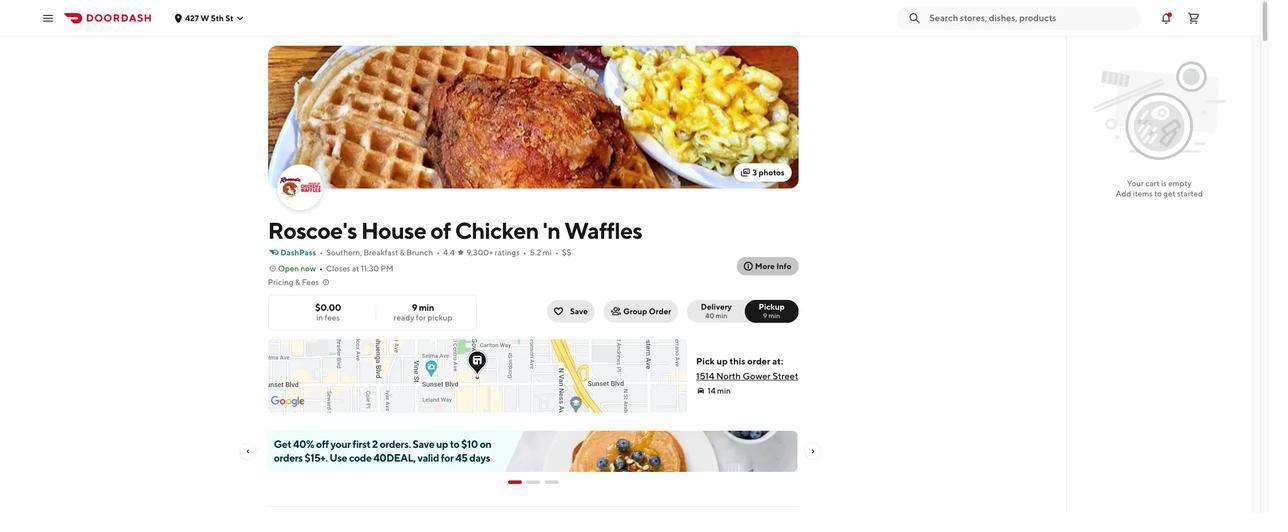 Task type: describe. For each thing, give the bounding box(es) containing it.
waffles
[[564, 217, 642, 244]]

& inside button
[[295, 278, 300, 287]]

• right dashpass
[[320, 248, 323, 257]]

chicken
[[455, 217, 539, 244]]

9,300+
[[466, 248, 493, 257]]

orders
[[274, 452, 302, 464]]

breakfast
[[364, 248, 398, 257]]

open
[[278, 264, 299, 273]]

ready
[[394, 313, 414, 323]]

at:
[[772, 356, 783, 367]]

code
[[349, 452, 371, 464]]

$15+.
[[304, 452, 327, 464]]

items
[[1133, 189, 1153, 198]]

order
[[649, 307, 671, 316]]

get 40% off your first 2 orders. save up to $10 on orders $15+.  use code 40deal, valid for 45 days
[[274, 439, 491, 464]]

pickup
[[759, 302, 785, 312]]

3 photos button
[[734, 164, 792, 182]]

1 horizontal spatial &
[[400, 248, 405, 257]]

add
[[1116, 189, 1132, 198]]

delivery 40 min
[[701, 302, 732, 320]]

started
[[1177, 189, 1203, 198]]

your cart is empty add items to get started
[[1116, 179, 1203, 198]]

roscoe's house of chicken 'n waffles
[[268, 217, 642, 244]]

order methods option group
[[687, 300, 799, 323]]

on
[[480, 439, 491, 451]]

0 items, open order cart image
[[1187, 11, 1201, 25]]

Store search: begin typing to search for stores available on DoorDash text field
[[930, 12, 1134, 24]]

save inside get 40% off your first 2 orders. save up to $10 on orders $15+.  use code 40deal, valid for 45 days
[[412, 439, 434, 451]]

select promotional banner element
[[508, 472, 558, 493]]

get
[[274, 439, 291, 451]]

pricing & fees
[[268, 278, 319, 287]]

4.4
[[443, 248, 455, 257]]

min inside pickup 9 min
[[769, 312, 780, 320]]

at
[[352, 264, 359, 273]]

dashpass
[[280, 248, 316, 257]]

group order button
[[604, 300, 678, 323]]

save button
[[547, 300, 595, 323]]

valid
[[417, 452, 439, 464]]

9 inside pickup 9 min
[[763, 312, 767, 320]]

notification bell image
[[1160, 11, 1173, 25]]

group
[[623, 307, 647, 316]]

fees
[[325, 313, 340, 323]]

min right the 14 on the right bottom of the page
[[717, 387, 731, 396]]

$$
[[562, 248, 572, 257]]

9 inside the 9 min ready for pickup
[[412, 302, 417, 313]]

427
[[185, 13, 199, 23]]

order
[[748, 356, 771, 367]]

9 min ready for pickup
[[394, 302, 452, 323]]

empty
[[1169, 179, 1192, 188]]

1514
[[696, 371, 715, 382]]

map region
[[176, 236, 762, 513]]

3 photos
[[753, 168, 785, 177]]

1514 north gower street link
[[696, 371, 799, 382]]

5.2
[[530, 248, 541, 257]]

• right now
[[319, 264, 323, 273]]

cart
[[1146, 179, 1160, 188]]

your
[[1127, 179, 1144, 188]]

dashpass •
[[280, 248, 323, 257]]

427 w 5th st button
[[174, 13, 245, 23]]

• right mi
[[555, 248, 559, 257]]

delivery
[[701, 302, 732, 312]]

first
[[352, 439, 370, 451]]

'n
[[543, 217, 560, 244]]

pick
[[696, 356, 715, 367]]

is
[[1162, 179, 1167, 188]]

this
[[730, 356, 746, 367]]

w
[[201, 13, 209, 23]]

• closes at 11:30 pm
[[319, 264, 394, 273]]



Task type: locate. For each thing, give the bounding box(es) containing it.
pickup 9 min
[[759, 302, 785, 320]]

orders.
[[380, 439, 411, 451]]

0 horizontal spatial to
[[450, 439, 459, 451]]

off
[[316, 439, 329, 451]]

min
[[419, 302, 434, 313], [716, 312, 728, 320], [769, 312, 780, 320], [717, 387, 731, 396]]

427 w 5th st
[[185, 13, 234, 23]]

fees
[[302, 278, 319, 287]]

9,300+ ratings •
[[466, 248, 527, 257]]

0 horizontal spatial 9
[[412, 302, 417, 313]]

40
[[706, 312, 715, 320]]

your
[[330, 439, 351, 451]]

0 horizontal spatial for
[[416, 313, 426, 323]]

pricing
[[268, 278, 294, 287]]

photos
[[759, 168, 785, 177]]

9 up order
[[763, 312, 767, 320]]

for left the 45 at left
[[441, 452, 454, 464]]

40%
[[293, 439, 314, 451]]

get
[[1164, 189, 1176, 198]]

to left "get"
[[1155, 189, 1162, 198]]

southern,
[[326, 248, 362, 257]]

days
[[469, 452, 490, 464]]

$10
[[461, 439, 478, 451]]

in
[[317, 313, 323, 323]]

group order
[[623, 307, 671, 316]]

info
[[777, 262, 792, 271]]

1 horizontal spatial up
[[717, 356, 728, 367]]

pickup
[[428, 313, 452, 323]]

none radio containing pickup
[[745, 300, 799, 323]]

now
[[301, 264, 316, 273]]

11:30
[[361, 264, 379, 273]]

roscoe's
[[268, 217, 357, 244]]

& left the fees
[[295, 278, 300, 287]]

min right ready
[[419, 302, 434, 313]]

• left 4.4
[[437, 248, 440, 257]]

9 left pickup
[[412, 302, 417, 313]]

1 horizontal spatial 9
[[763, 312, 767, 320]]

for
[[416, 313, 426, 323], [441, 452, 454, 464]]

1 vertical spatial save
[[412, 439, 434, 451]]

use
[[329, 452, 347, 464]]

1 horizontal spatial save
[[570, 307, 588, 316]]

1 horizontal spatial for
[[441, 452, 454, 464]]

14
[[708, 387, 716, 396]]

5th
[[211, 13, 224, 23]]

for inside get 40% off your first 2 orders. save up to $10 on orders $15+.  use code 40deal, valid for 45 days
[[441, 452, 454, 464]]

to
[[1155, 189, 1162, 198], [450, 439, 459, 451]]

roscoe's house of chicken 'n waffles image
[[268, 46, 799, 189], [278, 166, 322, 209]]

1 vertical spatial for
[[441, 452, 454, 464]]

3
[[753, 168, 757, 177]]

2
[[372, 439, 378, 451]]

None radio
[[745, 300, 799, 323]]

more info button
[[737, 257, 799, 276]]

0 horizontal spatial up
[[436, 439, 448, 451]]

min up the at: at the bottom right of page
[[769, 312, 780, 320]]

up inside get 40% off your first 2 orders. save up to $10 on orders $15+.  use code 40deal, valid for 45 days
[[436, 439, 448, 451]]

14 min
[[708, 387, 731, 396]]

none radio containing delivery
[[687, 300, 753, 323]]

1 vertical spatial &
[[295, 278, 300, 287]]

None radio
[[687, 300, 753, 323]]

• left 5.2
[[523, 248, 527, 257]]

gower
[[743, 371, 771, 382]]

save left group
[[570, 307, 588, 316]]

&
[[400, 248, 405, 257], [295, 278, 300, 287]]

9
[[412, 302, 417, 313], [763, 312, 767, 320]]

$0.00
[[315, 302, 341, 313]]

st
[[225, 13, 234, 23]]

ratings
[[495, 248, 520, 257]]

0 vertical spatial &
[[400, 248, 405, 257]]

•
[[320, 248, 323, 257], [437, 248, 440, 257], [523, 248, 527, 257], [555, 248, 559, 257], [319, 264, 323, 273]]

up up valid
[[436, 439, 448, 451]]

45
[[455, 452, 467, 464]]

house
[[361, 217, 426, 244]]

$0.00 in fees
[[315, 302, 341, 323]]

0 vertical spatial for
[[416, 313, 426, 323]]

min inside the 9 min ready for pickup
[[419, 302, 434, 313]]

0 horizontal spatial save
[[412, 439, 434, 451]]

0 vertical spatial save
[[570, 307, 588, 316]]

0 vertical spatial to
[[1155, 189, 1162, 198]]

north
[[716, 371, 741, 382]]

pricing & fees button
[[268, 277, 330, 288]]

for right ready
[[416, 313, 426, 323]]

up
[[717, 356, 728, 367], [436, 439, 448, 451]]

street
[[773, 371, 799, 382]]

open now
[[278, 264, 316, 273]]

more info
[[755, 262, 792, 271]]

up inside pick up this order at: 1514 north gower street
[[717, 356, 728, 367]]

up left this
[[717, 356, 728, 367]]

40deal,
[[373, 452, 416, 464]]

1 horizontal spatial to
[[1155, 189, 1162, 198]]

pm
[[381, 264, 394, 273]]

min inside delivery 40 min
[[716, 312, 728, 320]]

1 vertical spatial to
[[450, 439, 459, 451]]

min right 40
[[716, 312, 728, 320]]

open menu image
[[41, 11, 55, 25]]

to inside get 40% off your first 2 orders. save up to $10 on orders $15+.  use code 40deal, valid for 45 days
[[450, 439, 459, 451]]

for inside the 9 min ready for pickup
[[416, 313, 426, 323]]

5.2 mi • $$
[[530, 248, 572, 257]]

save up valid
[[412, 439, 434, 451]]

southern, breakfast & brunch
[[326, 248, 433, 257]]

& left brunch
[[400, 248, 405, 257]]

mi
[[543, 248, 552, 257]]

more
[[755, 262, 775, 271]]

1 vertical spatial up
[[436, 439, 448, 451]]

to inside your cart is empty add items to get started
[[1155, 189, 1162, 198]]

pick up this order at: 1514 north gower street
[[696, 356, 799, 382]]

0 vertical spatial up
[[717, 356, 728, 367]]

powered by google image
[[271, 396, 304, 408]]

save inside button
[[570, 307, 588, 316]]

to left $10
[[450, 439, 459, 451]]

of
[[430, 217, 451, 244]]

brunch
[[407, 248, 433, 257]]

closes
[[326, 264, 350, 273]]

0 horizontal spatial &
[[295, 278, 300, 287]]



Task type: vqa. For each thing, say whether or not it's contained in the screenshot.
leftmost 9
yes



